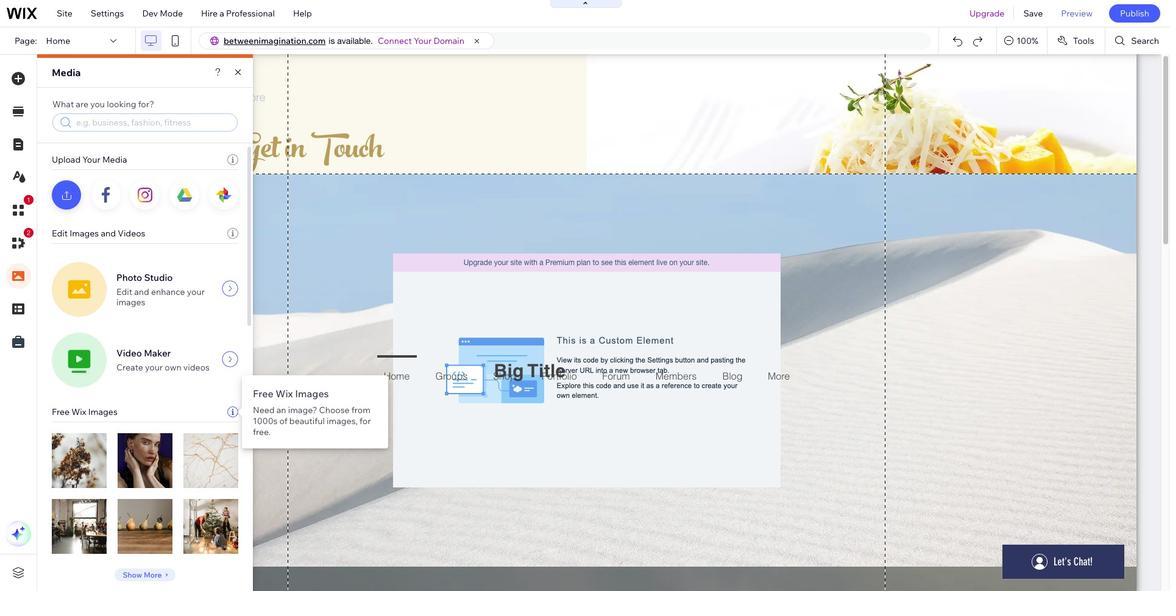 Task type: locate. For each thing, give the bounding box(es) containing it.
images
[[70, 228, 99, 239], [295, 388, 329, 400], [88, 407, 118, 418]]

maker
[[144, 348, 171, 359]]

upload
[[52, 154, 81, 165]]

and down photo
[[134, 286, 149, 297]]

show
[[123, 571, 142, 580]]

photo studio edit and enhance your images
[[116, 272, 205, 308]]

0 vertical spatial and
[[101, 228, 116, 239]]

wix inside free wix images need an image? choose from 1000s of beautiful images, for free.
[[276, 388, 293, 400]]

1 vertical spatial edit
[[116, 286, 132, 297]]

100%
[[1017, 35, 1039, 46]]

own
[[165, 362, 182, 373]]

2 vertical spatial images
[[88, 407, 118, 418]]

1 vertical spatial free
[[52, 407, 70, 418]]

1 horizontal spatial your
[[187, 286, 205, 297]]

media right upload
[[102, 154, 127, 165]]

your
[[414, 35, 432, 46], [83, 154, 100, 165]]

edit right 2
[[52, 228, 68, 239]]

hire a professional
[[201, 8, 275, 19]]

edit
[[52, 228, 68, 239], [116, 286, 132, 297]]

media
[[52, 66, 81, 79], [102, 154, 127, 165]]

1 vertical spatial images
[[295, 388, 329, 400]]

save button
[[1015, 0, 1053, 27]]

free inside free wix images need an image? choose from 1000s of beautiful images, for free.
[[253, 388, 274, 400]]

photo
[[116, 272, 142, 283]]

0 horizontal spatial your
[[83, 154, 100, 165]]

1 horizontal spatial free
[[253, 388, 274, 400]]

home
[[46, 35, 70, 46]]

1 vertical spatial your
[[145, 362, 163, 373]]

tools button
[[1048, 27, 1106, 54]]

your left 'domain'
[[414, 35, 432, 46]]

0 horizontal spatial wix
[[72, 407, 86, 418]]

100% button
[[998, 27, 1048, 54]]

show more button
[[115, 569, 175, 582]]

image?
[[288, 405, 317, 416]]

free for free wix images
[[52, 407, 70, 418]]

0 vertical spatial edit
[[52, 228, 68, 239]]

your right upload
[[83, 154, 100, 165]]

1 vertical spatial wix
[[72, 407, 86, 418]]

create
[[116, 362, 143, 373]]

0 horizontal spatial and
[[101, 228, 116, 239]]

for
[[360, 416, 371, 427]]

1 horizontal spatial media
[[102, 154, 127, 165]]

0 horizontal spatial free
[[52, 407, 70, 418]]

edit inside 'photo studio edit and enhance your images'
[[116, 286, 132, 297]]

and left 'videos'
[[101, 228, 116, 239]]

what are you looking for?
[[52, 99, 154, 110]]

your
[[187, 286, 205, 297], [145, 362, 163, 373]]

0 horizontal spatial your
[[145, 362, 163, 373]]

studio
[[144, 272, 173, 283]]

e.g. business, fashion, fitness field
[[75, 116, 224, 129]]

your down maker
[[145, 362, 163, 373]]

search
[[1132, 35, 1160, 46]]

0 vertical spatial media
[[52, 66, 81, 79]]

videos
[[183, 362, 210, 373]]

upgrade
[[970, 8, 1005, 19]]

upload your media
[[52, 154, 127, 165]]

your right enhance
[[187, 286, 205, 297]]

from
[[352, 405, 371, 416]]

0 vertical spatial your
[[414, 35, 432, 46]]

is
[[329, 36, 335, 46]]

media up what
[[52, 66, 81, 79]]

1 vertical spatial and
[[134, 286, 149, 297]]

0 vertical spatial your
[[187, 286, 205, 297]]

images left 'videos'
[[70, 228, 99, 239]]

images up image?
[[295, 388, 329, 400]]

your inside video maker create your own videos
[[145, 362, 163, 373]]

edit down photo
[[116, 286, 132, 297]]

1 horizontal spatial wix
[[276, 388, 293, 400]]

0 horizontal spatial media
[[52, 66, 81, 79]]

1 horizontal spatial and
[[134, 286, 149, 297]]

choose
[[319, 405, 350, 416]]

0 vertical spatial free
[[253, 388, 274, 400]]

connect
[[378, 35, 412, 46]]

0 vertical spatial wix
[[276, 388, 293, 400]]

1 horizontal spatial your
[[414, 35, 432, 46]]

betweenimagination.com
[[224, 35, 326, 46]]

for?
[[138, 99, 154, 110]]

wix
[[276, 388, 293, 400], [72, 407, 86, 418]]

0 horizontal spatial edit
[[52, 228, 68, 239]]

free
[[253, 388, 274, 400], [52, 407, 70, 418]]

and
[[101, 228, 116, 239], [134, 286, 149, 297]]

1 vertical spatial media
[[102, 154, 127, 165]]

images inside free wix images need an image? choose from 1000s of beautiful images, for free.
[[295, 388, 329, 400]]

1 vertical spatial your
[[83, 154, 100, 165]]

and inside 'photo studio edit and enhance your images'
[[134, 286, 149, 297]]

images down create
[[88, 407, 118, 418]]

1 horizontal spatial edit
[[116, 286, 132, 297]]

free for free wix images need an image? choose from 1000s of beautiful images, for free.
[[253, 388, 274, 400]]



Task type: vqa. For each thing, say whether or not it's contained in the screenshot.
DISAPPEARS
no



Task type: describe. For each thing, give the bounding box(es) containing it.
more
[[144, 571, 162, 580]]

1 button
[[5, 195, 34, 223]]

video
[[116, 348, 142, 359]]

images for free wix images
[[88, 407, 118, 418]]

of
[[280, 416, 288, 427]]

0 vertical spatial images
[[70, 228, 99, 239]]

publish
[[1121, 8, 1150, 19]]

mode
[[160, 8, 183, 19]]

professional
[[226, 8, 275, 19]]

1000s
[[253, 416, 278, 427]]

are
[[76, 99, 88, 110]]

tools
[[1074, 35, 1095, 46]]

search button
[[1106, 27, 1171, 54]]

need
[[253, 405, 275, 416]]

2
[[27, 229, 31, 237]]

available.
[[337, 36, 373, 46]]

an
[[277, 405, 286, 416]]

images
[[116, 297, 145, 308]]

looking
[[107, 99, 136, 110]]

wix for free wix images need an image? choose from 1000s of beautiful images, for free.
[[276, 388, 293, 400]]

site
[[57, 8, 72, 19]]

enhance
[[151, 286, 185, 297]]

preview
[[1062, 8, 1093, 19]]

beautiful
[[290, 416, 325, 427]]

publish button
[[1110, 4, 1161, 23]]

what
[[52, 99, 74, 110]]

free wix images need an image? choose from 1000s of beautiful images, for free.
[[253, 388, 371, 438]]

preview button
[[1053, 0, 1103, 27]]

wix for free wix images
[[72, 407, 86, 418]]

video maker create your own videos
[[116, 348, 210, 373]]

1
[[27, 196, 31, 204]]

free.
[[253, 427, 271, 438]]

is available. connect your domain
[[329, 35, 465, 46]]

show more
[[123, 571, 162, 580]]

images,
[[327, 416, 358, 427]]

domain
[[434, 35, 465, 46]]

videos
[[118, 228, 145, 239]]

2 button
[[5, 228, 34, 256]]

help
[[293, 8, 312, 19]]

edit images and videos
[[52, 228, 145, 239]]

dev mode
[[142, 8, 183, 19]]

save
[[1024, 8, 1044, 19]]

hire
[[201, 8, 218, 19]]

dev
[[142, 8, 158, 19]]

your inside 'photo studio edit and enhance your images'
[[187, 286, 205, 297]]

free wix images
[[52, 407, 118, 418]]

you
[[90, 99, 105, 110]]

images for free wix images need an image? choose from 1000s of beautiful images, for free.
[[295, 388, 329, 400]]

settings
[[91, 8, 124, 19]]

a
[[220, 8, 224, 19]]



